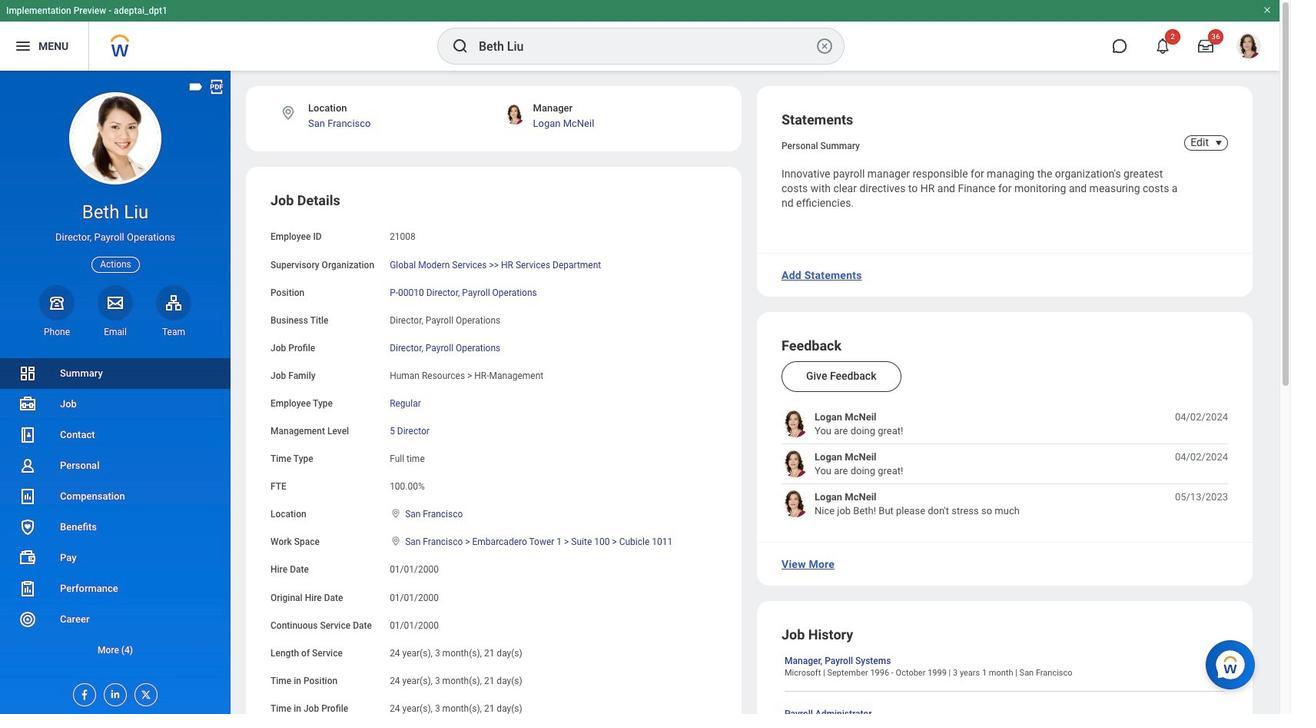 Task type: vqa. For each thing, say whether or not it's contained in the screenshot.
the of
no



Task type: describe. For each thing, give the bounding box(es) containing it.
facebook image
[[74, 684, 91, 701]]

view printable version (pdf) image
[[208, 78, 225, 95]]

pay image
[[18, 549, 37, 567]]

personal summary element
[[782, 138, 860, 151]]

compensation image
[[18, 487, 37, 506]]

notifications large image
[[1155, 38, 1171, 54]]

profile logan mcneil image
[[1237, 34, 1261, 62]]

close environment banner image
[[1263, 5, 1272, 15]]

contact image
[[18, 426, 37, 444]]

location image
[[390, 536, 402, 547]]

3 employee's photo (logan mcneil) image from the top
[[782, 491, 809, 518]]

x image
[[135, 684, 152, 701]]

justify image
[[14, 37, 32, 55]]

personal image
[[18, 457, 37, 475]]

phone image
[[46, 293, 68, 312]]

mail image
[[106, 293, 125, 312]]

inbox large image
[[1198, 38, 1214, 54]]

email beth liu element
[[98, 326, 133, 338]]

team beth liu element
[[156, 326, 191, 338]]

1 horizontal spatial list
[[782, 411, 1228, 518]]

career image
[[18, 610, 37, 629]]



Task type: locate. For each thing, give the bounding box(es) containing it.
tag image
[[188, 78, 204, 95]]

Search Workday  search field
[[479, 29, 812, 63]]

0 vertical spatial location image
[[280, 105, 297, 121]]

1 vertical spatial employee's photo (logan mcneil) image
[[782, 451, 809, 478]]

0 horizontal spatial location image
[[280, 105, 297, 121]]

full time element
[[390, 450, 425, 464]]

1 employee's photo (logan mcneil) image from the top
[[782, 411, 809, 438]]

x circle image
[[815, 37, 834, 55]]

2 vertical spatial employee's photo (logan mcneil) image
[[782, 491, 809, 518]]

job image
[[18, 395, 37, 413]]

location image
[[280, 105, 297, 121], [390, 508, 402, 519]]

search image
[[451, 37, 470, 55]]

banner
[[0, 0, 1280, 71]]

1 vertical spatial location image
[[390, 508, 402, 519]]

2 employee's photo (logan mcneil) image from the top
[[782, 451, 809, 478]]

list
[[0, 358, 231, 666], [782, 411, 1228, 518]]

0 vertical spatial employee's photo (logan mcneil) image
[[782, 411, 809, 438]]

view team image
[[164, 293, 183, 312]]

benefits image
[[18, 518, 37, 536]]

0 horizontal spatial list
[[0, 358, 231, 666]]

linkedin image
[[105, 684, 121, 700]]

performance image
[[18, 580, 37, 598]]

summary image
[[18, 364, 37, 383]]

phone beth liu element
[[39, 326, 75, 338]]

group
[[271, 192, 717, 714]]

navigation pane region
[[0, 71, 231, 714]]

caret down image
[[1210, 137, 1228, 149]]

1 horizontal spatial location image
[[390, 508, 402, 519]]

employee's photo (logan mcneil) image
[[782, 411, 809, 438], [782, 451, 809, 478], [782, 491, 809, 518]]



